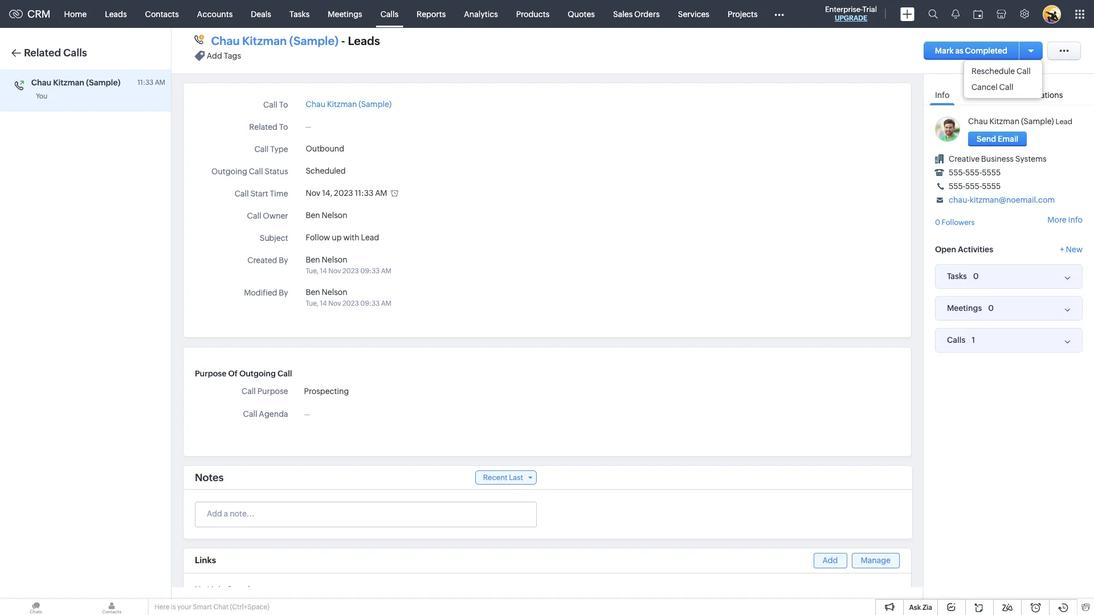 Task type: vqa. For each thing, say whether or not it's contained in the screenshot.
Apply Filter
no



Task type: locate. For each thing, give the bounding box(es) containing it.
14 for created by
[[320, 267, 327, 275]]

created by
[[248, 256, 288, 265]]

nov
[[306, 189, 321, 198], [328, 267, 341, 275], [328, 300, 341, 308]]

info right more
[[1069, 216, 1083, 225]]

call down reschedule call
[[1000, 83, 1014, 92]]

chau kitzman (sample) up the outbound
[[306, 100, 392, 109]]

1 vertical spatial 14
[[320, 300, 327, 308]]

1 vertical spatial nov
[[328, 267, 341, 275]]

chats image
[[0, 600, 72, 616]]

1 horizontal spatial leads
[[348, 34, 380, 47]]

purpose up agenda
[[257, 387, 288, 396]]

call up conversations link
[[1017, 67, 1031, 76]]

5555 up chau-kitzman@noemail.com link
[[982, 182, 1001, 191]]

activities
[[958, 245, 994, 254]]

outgoing up the call start time
[[211, 167, 247, 176]]

quotes
[[568, 9, 595, 19]]

14
[[320, 267, 327, 275], [320, 300, 327, 308]]

0 vertical spatial leads
[[105, 9, 127, 19]]

trial
[[863, 5, 877, 14]]

call down purpose of outgoing call at bottom
[[242, 387, 256, 396]]

call left agenda
[[243, 410, 257, 419]]

0 vertical spatial 09:33
[[360, 267, 380, 275]]

0 vertical spatial chau kitzman (sample)
[[31, 78, 121, 87]]

leads right -
[[348, 34, 380, 47]]

links up no
[[195, 556, 216, 565]]

1 horizontal spatial 11:33
[[355, 189, 374, 198]]

0 vertical spatial calls
[[381, 9, 399, 19]]

1 ben nelson tue, 14 nov 2023 09:33 am from the top
[[306, 255, 392, 275]]

0 followers
[[935, 218, 975, 227]]

quotes link
[[559, 0, 604, 28]]

chau kitzman (sample) link for leads
[[211, 34, 339, 48]]

calls
[[381, 9, 399, 19], [63, 47, 87, 59]]

1 vertical spatial nelson
[[322, 255, 348, 264]]

0 vertical spatial ben nelson tue, 14 nov 2023 09:33 am
[[306, 255, 392, 275]]

kitzman down related calls
[[53, 78, 84, 87]]

chau kitzman (sample) link up the outbound
[[306, 100, 392, 109]]

status
[[265, 167, 288, 176]]

chau-kitzman@noemail.com link
[[949, 196, 1055, 205]]

2 vertical spatial nelson
[[322, 288, 348, 297]]

0 vertical spatial add
[[207, 51, 222, 61]]

tue,
[[306, 267, 319, 275], [306, 300, 319, 308]]

09:33
[[360, 267, 380, 275], [360, 300, 380, 308]]

1 09:33 from the top
[[360, 267, 380, 275]]

1 vertical spatial to
[[279, 123, 288, 132]]

accounts
[[197, 9, 233, 19]]

related to
[[249, 123, 288, 132]]

1 by from the top
[[279, 256, 288, 265]]

ask zia
[[909, 604, 933, 612]]

info left timeline
[[935, 91, 950, 100]]

sales orders
[[613, 9, 660, 19]]

1 vertical spatial related
[[249, 123, 278, 132]]

1 horizontal spatial info
[[1069, 216, 1083, 225]]

ben
[[306, 211, 320, 220], [306, 255, 320, 264], [306, 288, 320, 297]]

11:33 am
[[137, 79, 165, 87]]

1 vertical spatial calls
[[63, 47, 87, 59]]

call up call purpose
[[278, 369, 292, 379]]

add left manage
[[823, 556, 838, 565]]

leads right home
[[105, 9, 127, 19]]

1 vertical spatial tue,
[[306, 300, 319, 308]]

1 horizontal spatial purpose
[[257, 387, 288, 396]]

chau up you
[[31, 78, 51, 87]]

projects link
[[719, 0, 767, 28]]

reports link
[[408, 0, 455, 28]]

0 vertical spatial chau kitzman (sample) link
[[211, 34, 339, 48]]

1 horizontal spatial lead
[[1056, 117, 1073, 126]]

1 vertical spatial leads
[[348, 34, 380, 47]]

0 vertical spatial outgoing
[[211, 167, 247, 176]]

1 tue, from the top
[[306, 267, 319, 275]]

chau kitzman (sample) link
[[211, 34, 339, 48], [306, 100, 392, 109], [968, 117, 1054, 126]]

09:33 for created by
[[360, 267, 380, 275]]

prospecting
[[304, 387, 349, 396]]

chau kitzman (sample)
[[31, 78, 121, 87], [306, 100, 392, 109]]

outgoing up call purpose
[[239, 369, 276, 379]]

manage
[[861, 556, 891, 565]]

0 vertical spatial 555-555-5555
[[949, 168, 1001, 177]]

projects
[[728, 9, 758, 19]]

1 horizontal spatial related
[[249, 123, 278, 132]]

to up "type"
[[279, 123, 288, 132]]

start
[[250, 189, 268, 198]]

1 vertical spatial 09:33
[[360, 300, 380, 308]]

2 vertical spatial 2023
[[343, 300, 359, 308]]

created
[[248, 256, 277, 265]]

555-555-5555 up chau- on the right top
[[949, 182, 1001, 191]]

0 vertical spatial links
[[195, 556, 216, 565]]

1 vertical spatial 5555
[[982, 182, 1001, 191]]

ben down follow
[[306, 255, 320, 264]]

2 vertical spatial ben
[[306, 288, 320, 297]]

0 vertical spatial purpose
[[195, 369, 227, 379]]

2 nelson from the top
[[322, 255, 348, 264]]

outgoing call status
[[211, 167, 288, 176]]

1 nelson from the top
[[322, 211, 348, 220]]

chau kitzman (sample) down related calls
[[31, 78, 121, 87]]

nelson
[[322, 211, 348, 220], [322, 255, 348, 264], [322, 288, 348, 297]]

2 ben nelson tue, 14 nov 2023 09:33 am from the top
[[306, 288, 392, 308]]

2 5555 from the top
[[982, 182, 1001, 191]]

0 vertical spatial nelson
[[322, 211, 348, 220]]

nelson for created by
[[322, 255, 348, 264]]

2 14 from the top
[[320, 300, 327, 308]]

zia
[[923, 604, 933, 612]]

2 09:33 from the top
[[360, 300, 380, 308]]

2 by from the top
[[279, 288, 288, 298]]

0 vertical spatial info
[[935, 91, 950, 100]]

0 horizontal spatial related
[[24, 47, 61, 59]]

1 5555 from the top
[[982, 168, 1001, 177]]

kitzman down timeline
[[990, 117, 1020, 126]]

ben right modified by
[[306, 288, 320, 297]]

0 vertical spatial ben
[[306, 211, 320, 220]]

crm
[[27, 8, 51, 20]]

add
[[207, 51, 222, 61], [823, 556, 838, 565]]

tags
[[224, 51, 241, 61]]

modified
[[244, 288, 277, 298]]

0 vertical spatial tue,
[[306, 267, 319, 275]]

kitzman
[[242, 34, 287, 47], [53, 78, 84, 87], [327, 100, 357, 109], [990, 117, 1020, 126]]

1 14 from the top
[[320, 267, 327, 275]]

chau kitzman (sample) - leads
[[211, 34, 380, 47]]

orders
[[635, 9, 660, 19]]

0 horizontal spatial lead
[[361, 233, 379, 242]]

chau down timeline
[[968, 117, 988, 126]]

by
[[279, 256, 288, 265], [279, 288, 288, 298]]

0 vertical spatial to
[[279, 100, 288, 109]]

call purpose
[[242, 387, 288, 396]]

1 vertical spatial ben nelson tue, 14 nov 2023 09:33 am
[[306, 288, 392, 308]]

follow up with lead
[[306, 233, 379, 242]]

1 vertical spatial 555-555-5555
[[949, 182, 1001, 191]]

related for related calls
[[24, 47, 61, 59]]

0 vertical spatial 14
[[320, 267, 327, 275]]

new
[[1066, 245, 1083, 254]]

3 nelson from the top
[[322, 288, 348, 297]]

chau kitzman (sample) link down deals
[[211, 34, 339, 48]]

call left start
[[235, 189, 249, 198]]

chau-
[[949, 196, 970, 205]]

1 to from the top
[[279, 100, 288, 109]]

5555 down the business
[[982, 168, 1001, 177]]

1 vertical spatial 11:33
[[355, 189, 374, 198]]

lead down conversations
[[1056, 117, 1073, 126]]

links right no
[[207, 585, 226, 595]]

call
[[1017, 67, 1031, 76], [1000, 83, 1014, 92], [263, 100, 278, 109], [254, 145, 269, 154], [249, 167, 263, 176], [235, 189, 249, 198], [247, 211, 261, 221], [278, 369, 292, 379], [242, 387, 256, 396], [243, 410, 257, 419]]

555-555-5555 down creative
[[949, 168, 1001, 177]]

1 vertical spatial by
[[279, 288, 288, 298]]

1 vertical spatial 2023
[[343, 267, 359, 275]]

kitzman up the outbound
[[327, 100, 357, 109]]

to up related to
[[279, 100, 288, 109]]

3 ben from the top
[[306, 288, 320, 297]]

purpose of outgoing call
[[195, 369, 292, 379]]

contacts
[[145, 9, 179, 19]]

0 horizontal spatial info
[[935, 91, 950, 100]]

upgrade
[[835, 14, 868, 22]]

2 vertical spatial nov
[[328, 300, 341, 308]]

1 vertical spatial chau kitzman (sample)
[[306, 100, 392, 109]]

2 to from the top
[[279, 123, 288, 132]]

accounts link
[[188, 0, 242, 28]]

to
[[279, 100, 288, 109], [279, 123, 288, 132]]

lead right with
[[361, 233, 379, 242]]

open
[[935, 245, 957, 254]]

+ new
[[1060, 245, 1083, 254]]

systems
[[1016, 154, 1047, 164]]

call to
[[263, 100, 288, 109]]

(sample)
[[289, 34, 339, 47], [86, 78, 121, 87], [359, 100, 392, 109], [1021, 117, 1054, 126]]

1 vertical spatial lead
[[361, 233, 379, 242]]

by right created on the left top of page
[[279, 256, 288, 265]]

call agenda
[[243, 410, 288, 419]]

chau
[[211, 34, 240, 47], [31, 78, 51, 87], [306, 100, 326, 109], [968, 117, 988, 126]]

ben up follow
[[306, 211, 320, 220]]

related up call type on the left of the page
[[249, 123, 278, 132]]

is
[[171, 604, 176, 612]]

chau kitzman (sample) link for chau kitzman (sample) lead
[[968, 117, 1054, 126]]

chau kitzman (sample) link down conversations
[[968, 117, 1054, 126]]

lead for follow up with lead
[[361, 233, 379, 242]]

0 horizontal spatial calls
[[63, 47, 87, 59]]

chau right call to
[[306, 100, 326, 109]]

0 vertical spatial by
[[279, 256, 288, 265]]

your
[[177, 604, 191, 612]]

agenda
[[259, 410, 288, 419]]

09:33 for modified by
[[360, 300, 380, 308]]

1 vertical spatial info
[[1069, 216, 1083, 225]]

0 vertical spatial related
[[24, 47, 61, 59]]

related for related to
[[249, 123, 278, 132]]

calls left 'reports'
[[381, 9, 399, 19]]

no links found
[[195, 585, 250, 595]]

11:33
[[137, 79, 153, 87], [355, 189, 374, 198]]

call owner
[[247, 211, 288, 221]]

lead inside chau kitzman (sample) lead
[[1056, 117, 1073, 126]]

open activities
[[935, 245, 994, 254]]

1 vertical spatial ben
[[306, 255, 320, 264]]

14,
[[322, 189, 332, 198]]

subject
[[260, 234, 288, 243]]

tue, for modified by
[[306, 300, 319, 308]]

0 horizontal spatial purpose
[[195, 369, 227, 379]]

nov for created by
[[328, 267, 341, 275]]

purpose left of
[[195, 369, 227, 379]]

Add a note... field
[[196, 508, 536, 520]]

call up related to
[[263, 100, 278, 109]]

scheduled
[[306, 166, 346, 176]]

0 horizontal spatial leads
[[105, 9, 127, 19]]

home
[[64, 9, 87, 19]]

calls down home link
[[63, 47, 87, 59]]

more
[[1048, 216, 1067, 225]]

add left tags
[[207, 51, 222, 61]]

last
[[509, 474, 523, 482]]

5555
[[982, 168, 1001, 177], [982, 182, 1001, 191]]

0 horizontal spatial 11:33
[[137, 79, 153, 87]]

ben nelson tue, 14 nov 2023 09:33 am
[[306, 255, 392, 275], [306, 288, 392, 308]]

0 vertical spatial 5555
[[982, 168, 1001, 177]]

0 vertical spatial lead
[[1056, 117, 1073, 126]]

1 horizontal spatial add
[[823, 556, 838, 565]]

2 vertical spatial chau kitzman (sample) link
[[968, 117, 1054, 126]]

leads
[[105, 9, 127, 19], [348, 34, 380, 47]]

chau up add tags
[[211, 34, 240, 47]]

1 vertical spatial add
[[823, 556, 838, 565]]

by right modified
[[279, 288, 288, 298]]

ben nelson tue, 14 nov 2023 09:33 am for modified by
[[306, 288, 392, 308]]

related
[[24, 47, 61, 59], [249, 123, 278, 132]]

2 tue, from the top
[[306, 300, 319, 308]]

mark as completed button
[[924, 42, 1019, 60]]

related down crm
[[24, 47, 61, 59]]

up
[[332, 233, 342, 242]]

None button
[[968, 132, 1027, 146]]

0 vertical spatial 11:33
[[137, 79, 153, 87]]

0 horizontal spatial add
[[207, 51, 222, 61]]

2 ben from the top
[[306, 255, 320, 264]]

lead
[[1056, 117, 1073, 126], [361, 233, 379, 242]]



Task type: describe. For each thing, give the bounding box(es) containing it.
0 vertical spatial 2023
[[334, 189, 353, 198]]

1 555-555-5555 from the top
[[949, 168, 1001, 177]]

found
[[228, 585, 250, 595]]

calls link
[[372, 0, 408, 28]]

call start time
[[235, 189, 288, 198]]

to for call to
[[279, 100, 288, 109]]

leads link
[[96, 0, 136, 28]]

1 horizontal spatial chau kitzman (sample)
[[306, 100, 392, 109]]

here is your smart chat (ctrl+space)
[[154, 604, 269, 612]]

1 vertical spatial links
[[207, 585, 226, 595]]

1 horizontal spatial calls
[[381, 9, 399, 19]]

contacts image
[[76, 600, 148, 616]]

reschedule call
[[972, 67, 1031, 76]]

profile image
[[1043, 5, 1061, 23]]

call left the owner
[[247, 211, 261, 221]]

completed
[[965, 46, 1008, 55]]

add tags
[[207, 51, 241, 61]]

cancel call
[[972, 83, 1014, 92]]

creative business systems
[[949, 154, 1047, 164]]

outbound
[[306, 144, 344, 153]]

ben nelson tue, 14 nov 2023 09:33 am for created by
[[306, 255, 392, 275]]

mark as completed
[[935, 46, 1008, 55]]

add for add tags
[[207, 51, 222, 61]]

2023 for created by
[[343, 267, 359, 275]]

nelson for modified by
[[322, 288, 348, 297]]

tasks
[[290, 9, 310, 19]]

to for related to
[[279, 123, 288, 132]]

more info
[[1048, 216, 1083, 225]]

deals link
[[242, 0, 280, 28]]

ben for created by
[[306, 255, 320, 264]]

1 ben from the top
[[306, 211, 320, 220]]

0 vertical spatial nov
[[306, 189, 321, 198]]

smart
[[193, 604, 212, 612]]

by for modified by
[[279, 288, 288, 298]]

products
[[516, 9, 550, 19]]

1 vertical spatial outgoing
[[239, 369, 276, 379]]

meetings link
[[319, 0, 372, 28]]

call left status
[[249, 167, 263, 176]]

enterprise-
[[825, 5, 863, 14]]

tue, for created by
[[306, 267, 319, 275]]

creative
[[949, 154, 980, 164]]

meetings
[[328, 9, 362, 19]]

add for add
[[823, 556, 838, 565]]

chat
[[213, 604, 229, 612]]

as
[[956, 46, 964, 55]]

owner
[[263, 211, 288, 221]]

enterprise-trial upgrade
[[825, 5, 877, 22]]

notes
[[195, 472, 224, 484]]

1 vertical spatial purpose
[[257, 387, 288, 396]]

here
[[154, 604, 170, 612]]

call type
[[254, 145, 288, 154]]

contacts link
[[136, 0, 188, 28]]

call left "type"
[[254, 145, 269, 154]]

manage link
[[852, 554, 900, 569]]

mark
[[935, 46, 954, 55]]

2023 for modified by
[[343, 300, 359, 308]]

0 horizontal spatial chau kitzman (sample)
[[31, 78, 121, 87]]

nov for modified by
[[328, 300, 341, 308]]

+
[[1060, 245, 1065, 254]]

2 555-555-5555 from the top
[[949, 182, 1001, 191]]

analytics link
[[455, 0, 507, 28]]

profile element
[[1036, 0, 1068, 28]]

recent last
[[483, 474, 523, 482]]

ben nelson
[[306, 211, 348, 220]]

recent
[[483, 474, 508, 482]]

0
[[935, 218, 941, 227]]

chau-kitzman@noemail.com
[[949, 196, 1055, 205]]

timeline
[[964, 91, 996, 100]]

sales orders link
[[604, 0, 669, 28]]

of
[[228, 369, 238, 379]]

kitzman@noemail.com
[[970, 196, 1055, 205]]

followers
[[942, 218, 975, 227]]

no
[[195, 585, 206, 595]]

you
[[36, 92, 47, 100]]

with
[[343, 233, 359, 242]]

1 vertical spatial chau kitzman (sample) link
[[306, 100, 392, 109]]

more info link
[[1048, 216, 1083, 225]]

kitzman down deals
[[242, 34, 287, 47]]

deals
[[251, 9, 271, 19]]

business
[[982, 154, 1014, 164]]

services link
[[669, 0, 719, 28]]

tasks link
[[280, 0, 319, 28]]

type
[[270, 145, 288, 154]]

nov 14, 2023 11:33 am
[[306, 189, 387, 198]]

services
[[678, 9, 710, 19]]

info link
[[930, 83, 956, 105]]

modified by
[[244, 288, 288, 298]]

conversations
[[1010, 91, 1063, 100]]

follow
[[306, 233, 330, 242]]

(ctrl+space)
[[230, 604, 269, 612]]

analytics
[[464, 9, 498, 19]]

timeline link
[[958, 83, 1001, 105]]

crm link
[[9, 8, 51, 20]]

lead for chau kitzman (sample) lead
[[1056, 117, 1073, 126]]

time
[[270, 189, 288, 198]]

related calls
[[24, 47, 87, 59]]

add link
[[814, 554, 847, 569]]

by for created by
[[279, 256, 288, 265]]

products link
[[507, 0, 559, 28]]

14 for modified by
[[320, 300, 327, 308]]

ben for modified by
[[306, 288, 320, 297]]



